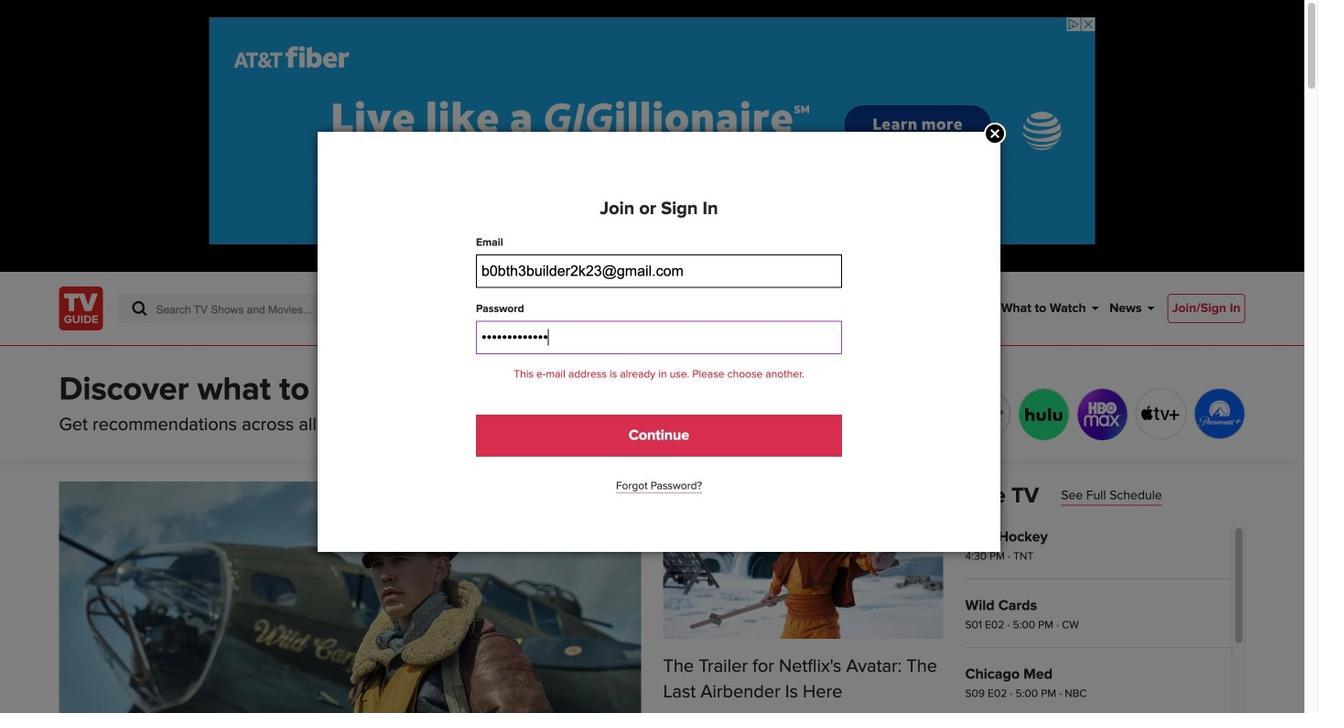 Task type: locate. For each thing, give the bounding box(es) containing it.
what to watch on appletv+ image
[[1136, 389, 1186, 438]]

what to watch on paramount+ image
[[1195, 389, 1244, 438]]

advertisement element
[[208, 16, 1096, 245]]

menu bar
[[800, 272, 1153, 345]]

gordon cormier, avatar: the last airbender image
[[663, 481, 943, 639]]

mandy patinkin, death and other details image
[[59, 481, 641, 713]]

Enter Password password field
[[476, 321, 842, 354]]

what to watch on hulu image
[[1019, 389, 1069, 440]]



Task type: describe. For each thing, give the bounding box(es) containing it.
Enter email email field
[[476, 254, 842, 288]]

what to watch on hbo max image
[[1078, 389, 1127, 440]]

what to watch on amazon prime image
[[961, 389, 1010, 440]]



Task type: vqa. For each thing, say whether or not it's contained in the screenshot.
what to watch on amazon prime image
yes



